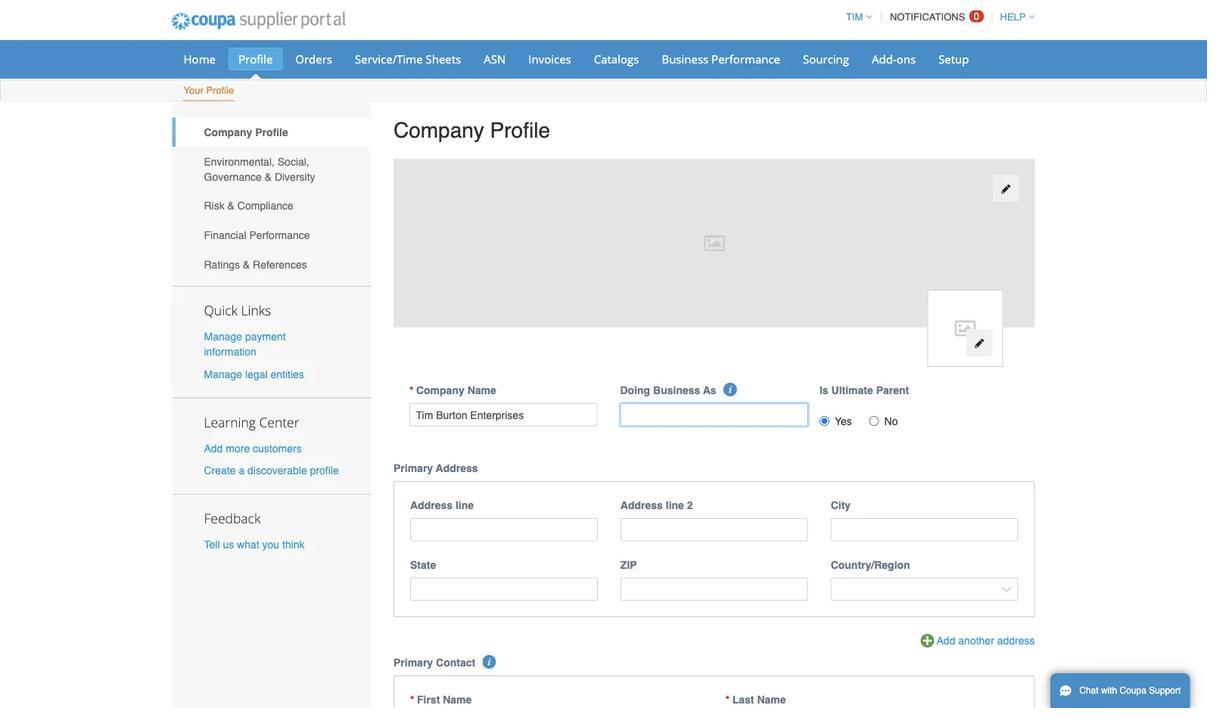 Task type: locate. For each thing, give the bounding box(es) containing it.
primary up address line
[[394, 463, 433, 475]]

what
[[237, 539, 259, 551]]

City text field
[[831, 519, 1019, 542]]

0 horizontal spatial add
[[204, 442, 223, 455]]

logo image
[[928, 290, 1003, 367]]

add-
[[872, 51, 897, 67]]

profile down coupa supplier portal 'image' in the top left of the page
[[238, 51, 273, 67]]

0 vertical spatial additional information image
[[724, 383, 737, 397]]

tell us what you think
[[204, 539, 305, 551]]

0 horizontal spatial &
[[228, 200, 235, 212]]

setup link
[[929, 48, 979, 70]]

1 horizontal spatial performance
[[712, 51, 781, 67]]

add for add more customers
[[204, 442, 223, 455]]

name
[[468, 385, 496, 397], [443, 694, 472, 706], [757, 694, 786, 706]]

environmental, social, governance & diversity link
[[172, 147, 371, 191]]

business performance
[[662, 51, 781, 67]]

manage for manage payment information
[[204, 331, 242, 343]]

manage for manage legal entities
[[204, 368, 242, 380]]

address for address line 2
[[621, 500, 663, 512]]

financial performance link
[[172, 221, 371, 250]]

1 horizontal spatial line
[[666, 500, 684, 512]]

ZIP text field
[[621, 578, 808, 601]]

first
[[417, 694, 440, 706]]

add left another
[[937, 635, 956, 647]]

& inside 'link'
[[243, 259, 250, 271]]

address up address line
[[436, 463, 478, 475]]

address left 2 in the right of the page
[[621, 500, 663, 512]]

company profile link
[[172, 118, 371, 147]]

& for references
[[243, 259, 250, 271]]

& right ratings
[[243, 259, 250, 271]]

company profile down asn link at the top left
[[394, 118, 550, 142]]

additional information image for primary contact
[[483, 656, 496, 669]]

& for compliance
[[228, 200, 235, 212]]

profile right your
[[206, 85, 234, 96]]

2 line from the left
[[666, 500, 684, 512]]

1 vertical spatial performance
[[249, 229, 310, 241]]

your
[[184, 85, 203, 96]]

add
[[204, 442, 223, 455], [937, 635, 956, 647]]

tell
[[204, 539, 220, 551]]

line left 2 in the right of the page
[[666, 500, 684, 512]]

manage down information
[[204, 368, 242, 380]]

0 horizontal spatial company profile
[[204, 126, 288, 138]]

chat with coupa support button
[[1051, 674, 1190, 709]]

name for * first name
[[443, 694, 472, 706]]

0 vertical spatial &
[[265, 171, 272, 183]]

coupa
[[1120, 686, 1147, 697]]

company
[[394, 118, 484, 142], [204, 126, 252, 138], [416, 385, 465, 397]]

2 manage from the top
[[204, 368, 242, 380]]

1 primary from the top
[[394, 463, 433, 475]]

None radio
[[820, 416, 830, 426], [870, 416, 879, 426], [820, 416, 830, 426], [870, 416, 879, 426]]

& inside the environmental, social, governance & diversity
[[265, 171, 272, 183]]

company profile
[[394, 118, 550, 142], [204, 126, 288, 138]]

line
[[456, 500, 474, 512], [666, 500, 684, 512]]

business left as
[[653, 385, 701, 397]]

manage up information
[[204, 331, 242, 343]]

environmental,
[[204, 156, 275, 168]]

2 vertical spatial &
[[243, 259, 250, 271]]

manage
[[204, 331, 242, 343], [204, 368, 242, 380]]

state
[[410, 559, 436, 571]]

address down the primary address
[[410, 500, 453, 512]]

financial performance
[[204, 229, 310, 241]]

0 vertical spatial primary
[[394, 463, 433, 475]]

1 manage from the top
[[204, 331, 242, 343]]

1 vertical spatial primary
[[394, 657, 433, 669]]

references
[[253, 259, 307, 271]]

yes
[[835, 416, 852, 428]]

1 vertical spatial add
[[937, 635, 956, 647]]

* for * first name
[[410, 694, 414, 706]]

parent
[[876, 385, 909, 397]]

add another address
[[937, 635, 1035, 647]]

1 horizontal spatial company profile
[[394, 118, 550, 142]]

add up create
[[204, 442, 223, 455]]

risk & compliance link
[[172, 191, 371, 221]]

tell us what you think button
[[204, 537, 305, 552]]

1 horizontal spatial additional information image
[[724, 383, 737, 397]]

more
[[226, 442, 250, 455]]

1 line from the left
[[456, 500, 474, 512]]

Address line 2 text field
[[621, 519, 808, 542]]

add for add another address
[[937, 635, 956, 647]]

1 vertical spatial &
[[228, 200, 235, 212]]

doing
[[620, 385, 650, 397]]

tim link
[[839, 11, 872, 23]]

0 vertical spatial performance
[[712, 51, 781, 67]]

0 vertical spatial manage
[[204, 331, 242, 343]]

additional information image right as
[[724, 383, 737, 397]]

navigation containing notifications 0
[[839, 2, 1035, 32]]

1 horizontal spatial change image image
[[1001, 184, 1012, 194]]

line for address line
[[456, 500, 474, 512]]

1 horizontal spatial add
[[937, 635, 956, 647]]

contact
[[436, 657, 476, 669]]

0 vertical spatial add
[[204, 442, 223, 455]]

1 vertical spatial additional information image
[[483, 656, 496, 669]]

create a discoverable profile link
[[204, 465, 339, 477]]

navigation
[[839, 2, 1035, 32]]

us
[[223, 539, 234, 551]]

add more customers
[[204, 442, 302, 455]]

& left diversity
[[265, 171, 272, 183]]

additional information image
[[724, 383, 737, 397], [483, 656, 496, 669]]

home link
[[174, 48, 226, 70]]

legal
[[245, 368, 268, 380]]

0 horizontal spatial additional information image
[[483, 656, 496, 669]]

business performance link
[[652, 48, 790, 70]]

change image image
[[1001, 184, 1012, 194], [974, 338, 985, 349]]

add inside button
[[937, 635, 956, 647]]

2 primary from the top
[[394, 657, 433, 669]]

center
[[259, 413, 299, 431]]

1 vertical spatial change image image
[[974, 338, 985, 349]]

orders
[[295, 51, 332, 67]]

performance for business performance
[[712, 51, 781, 67]]

company profile up environmental,
[[204, 126, 288, 138]]

business
[[662, 51, 709, 67], [653, 385, 701, 397]]

business right catalogs
[[662, 51, 709, 67]]

0
[[974, 11, 980, 22]]

primary contact
[[394, 657, 476, 669]]

address
[[998, 635, 1035, 647]]

*
[[410, 385, 414, 397], [410, 694, 414, 706], [726, 694, 730, 706]]

asn link
[[474, 48, 516, 70]]

None text field
[[410, 404, 598, 427]]

0 horizontal spatial change image image
[[974, 338, 985, 349]]

manage inside manage payment information
[[204, 331, 242, 343]]

address for address line
[[410, 500, 453, 512]]

manage payment information
[[204, 331, 286, 358]]

additional information image right contact
[[483, 656, 496, 669]]

0 horizontal spatial performance
[[249, 229, 310, 241]]

* first name
[[410, 694, 472, 706]]

2
[[687, 500, 693, 512]]

governance
[[204, 171, 262, 183]]

& right "risk"
[[228, 200, 235, 212]]

information
[[204, 346, 256, 358]]

* company name
[[410, 385, 496, 397]]

1 vertical spatial manage
[[204, 368, 242, 380]]

0 horizontal spatial line
[[456, 500, 474, 512]]

invoices link
[[519, 48, 581, 70]]

primary
[[394, 463, 433, 475], [394, 657, 433, 669]]

manage payment information link
[[204, 331, 286, 358]]

1 horizontal spatial &
[[243, 259, 250, 271]]

2 horizontal spatial &
[[265, 171, 272, 183]]

0 vertical spatial change image image
[[1001, 184, 1012, 194]]

line up address line text field
[[456, 500, 474, 512]]

0 vertical spatial business
[[662, 51, 709, 67]]

links
[[241, 302, 271, 320]]

primary up first
[[394, 657, 433, 669]]



Task type: describe. For each thing, give the bounding box(es) containing it.
service/time sheets
[[355, 51, 461, 67]]

State text field
[[410, 578, 598, 601]]

service/time sheets link
[[345, 48, 471, 70]]

another
[[959, 635, 995, 647]]

line for address line 2
[[666, 500, 684, 512]]

profile
[[310, 465, 339, 477]]

add more customers link
[[204, 442, 302, 455]]

compliance
[[238, 200, 294, 212]]

Doing Business As text field
[[620, 404, 809, 427]]

your profile link
[[183, 81, 235, 101]]

home
[[184, 51, 216, 67]]

manage legal entities link
[[204, 368, 304, 380]]

learning center
[[204, 413, 299, 431]]

profile up "social,"
[[255, 126, 288, 138]]

entities
[[271, 368, 304, 380]]

primary for primary contact
[[394, 657, 433, 669]]

name for * last name
[[757, 694, 786, 706]]

additional information image for doing business as
[[724, 383, 737, 397]]

chat with coupa support
[[1080, 686, 1181, 697]]

* for * last name
[[726, 694, 730, 706]]

address line 2
[[621, 500, 693, 512]]

as
[[703, 385, 717, 397]]

country/region
[[831, 559, 910, 571]]

tim
[[846, 11, 863, 23]]

1 vertical spatial business
[[653, 385, 701, 397]]

risk
[[204, 200, 225, 212]]

coupa supplier portal image
[[161, 2, 356, 40]]

think
[[282, 539, 305, 551]]

change image image for logo on the right of the page
[[974, 338, 985, 349]]

add-ons
[[872, 51, 916, 67]]

help
[[1000, 11, 1026, 23]]

environmental, social, governance & diversity
[[204, 156, 315, 183]]

doing business as
[[620, 385, 717, 397]]

notifications 0
[[890, 11, 980, 23]]

service/time
[[355, 51, 423, 67]]

setup
[[939, 51, 969, 67]]

quick
[[204, 302, 238, 320]]

ratings
[[204, 259, 240, 271]]

last
[[733, 694, 754, 706]]

you
[[262, 539, 279, 551]]

ultimate
[[832, 385, 873, 397]]

orders link
[[286, 48, 342, 70]]

ratings & references link
[[172, 250, 371, 279]]

learning
[[204, 413, 256, 431]]

payment
[[245, 331, 286, 343]]

create
[[204, 465, 236, 477]]

asn
[[484, 51, 506, 67]]

ratings & references
[[204, 259, 307, 271]]

customers
[[253, 442, 302, 455]]

profile down asn link at the top left
[[490, 118, 550, 142]]

social,
[[278, 156, 309, 168]]

name for * company name
[[468, 385, 496, 397]]

notifications
[[890, 11, 965, 23]]

company inside company profile link
[[204, 126, 252, 138]]

address line
[[410, 500, 474, 512]]

primary address
[[394, 463, 478, 475]]

catalogs link
[[584, 48, 649, 70]]

a
[[239, 465, 245, 477]]

is
[[820, 385, 829, 397]]

support
[[1149, 686, 1181, 697]]

feedback
[[204, 510, 261, 527]]

no
[[885, 416, 898, 428]]

zip
[[621, 559, 637, 571]]

add-ons link
[[862, 48, 926, 70]]

create a discoverable profile
[[204, 465, 339, 477]]

sourcing link
[[793, 48, 859, 70]]

Address line text field
[[410, 519, 598, 542]]

add another address button
[[921, 634, 1035, 650]]

is ultimate parent
[[820, 385, 909, 397]]

* for * company name
[[410, 385, 414, 397]]

change image image for background image
[[1001, 184, 1012, 194]]

discoverable
[[248, 465, 307, 477]]

ons
[[897, 51, 916, 67]]

primary for primary address
[[394, 463, 433, 475]]

background image
[[394, 159, 1035, 328]]

performance for financial performance
[[249, 229, 310, 241]]

sourcing
[[803, 51, 849, 67]]

help link
[[994, 11, 1035, 23]]

profile link
[[229, 48, 283, 70]]

manage legal entities
[[204, 368, 304, 380]]

your profile
[[184, 85, 234, 96]]

sheets
[[426, 51, 461, 67]]

with
[[1101, 686, 1118, 697]]

* last name
[[726, 694, 786, 706]]

risk & compliance
[[204, 200, 294, 212]]

city
[[831, 500, 851, 512]]

quick links
[[204, 302, 271, 320]]

catalogs
[[594, 51, 639, 67]]



Task type: vqa. For each thing, say whether or not it's contained in the screenshot.
2nd sFTP from the bottom of the page
no



